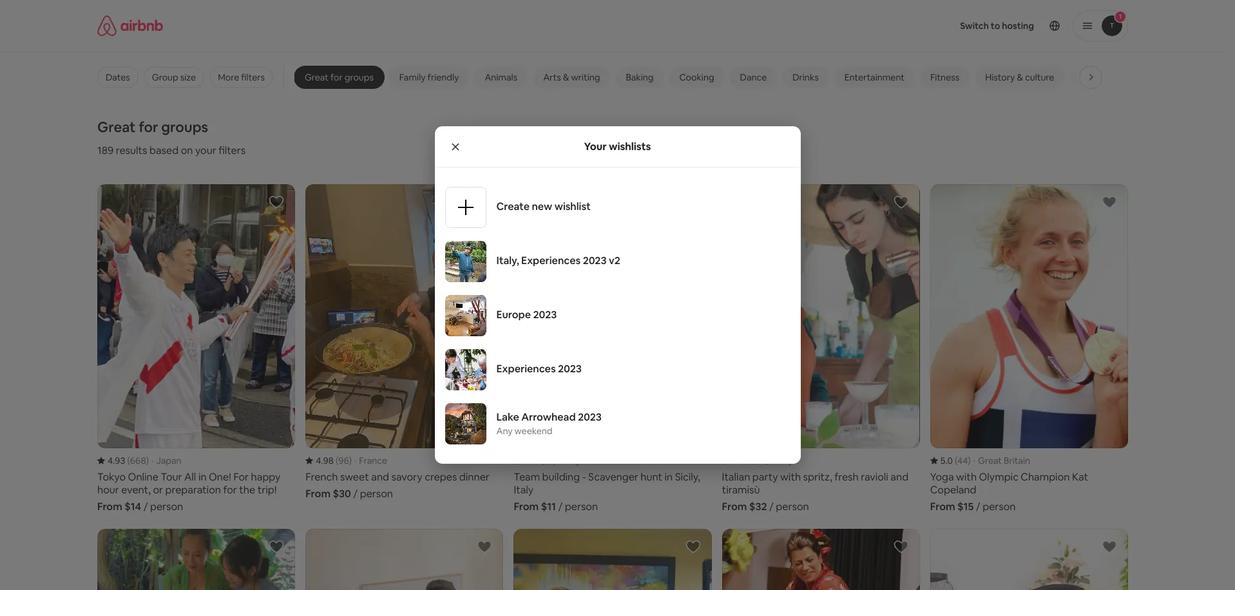 Task type: describe. For each thing, give the bounding box(es) containing it.
· for from $30
[[355, 455, 357, 466]]

great inside great for groups button
[[305, 72, 329, 83]]

great inside 'yoga with olympic champion kat copeland' group
[[979, 455, 1002, 466]]

4.88 ( 86 ) · italy
[[733, 455, 793, 466]]

family friendly button
[[389, 66, 470, 88]]

from $11 / person
[[514, 500, 598, 513]]

create
[[497, 200, 530, 213]]

dance element
[[740, 72, 767, 83]]

italy for $32
[[776, 455, 793, 466]]

1 vertical spatial great for groups
[[97, 118, 208, 136]]

from for from $30 / person
[[306, 487, 331, 501]]

$32
[[750, 500, 767, 513]]

any
[[497, 425, 513, 437]]

1 save this experience image from the left
[[269, 539, 284, 555]]

on
[[181, 144, 193, 157]]

cooking button
[[669, 66, 725, 88]]

french sweet and savory crepes dinner group
[[306, 184, 504, 501]]

cooking
[[680, 72, 715, 83]]

rating 5.0 out of 5; 44 reviews image
[[931, 455, 971, 466]]

italy for $11
[[563, 455, 581, 466]]

for inside button
[[331, 72, 343, 83]]

based
[[150, 144, 179, 157]]

more filters button
[[210, 67, 273, 88]]

( for from $30
[[336, 455, 339, 466]]

arts & writing button
[[533, 66, 611, 88]]

dance button
[[730, 66, 777, 88]]

from for from $14 / person
[[97, 500, 122, 513]]

rating 4.71 out of 5; 17 reviews image
[[514, 455, 556, 466]]

great for groups button
[[295, 66, 384, 88]]

baking
[[626, 72, 654, 83]]

/ for from $32
[[770, 500, 774, 513]]

) for from $14
[[146, 455, 149, 466]]

writing
[[571, 72, 600, 83]]

britain
[[1004, 455, 1031, 466]]

/ for from $30
[[353, 487, 358, 501]]

your wishlists dialog
[[435, 126, 801, 464]]

4.93
[[108, 455, 125, 466]]

france
[[359, 455, 387, 466]]

great for groups element
[[305, 72, 374, 83]]

magic
[[1081, 72, 1105, 83]]

4.88
[[733, 455, 751, 466]]

save this experience image for from $14 / person
[[269, 195, 284, 210]]

culture
[[1026, 72, 1055, 83]]

drinks element
[[793, 72, 819, 83]]

) for from $30
[[349, 455, 352, 466]]

family friendly element
[[400, 72, 459, 83]]

groups inside button
[[345, 72, 374, 83]]

history
[[986, 72, 1016, 83]]

italian party with spritz, fresh ravioli and tiramisù group
[[722, 184, 920, 513]]

europe 2023
[[497, 308, 557, 322]]

from $15 / person
[[931, 500, 1016, 513]]

family friendly
[[400, 72, 459, 83]]

( for from $14
[[127, 455, 130, 466]]

fitness element
[[931, 72, 960, 83]]

3 save this experience image from the left
[[1102, 539, 1118, 555]]

wishlists
[[609, 140, 651, 153]]

person for from $14 / person
[[150, 500, 183, 513]]

magic button
[[1070, 66, 1116, 88]]

team building - scavenger hunt in sicily, italy group
[[514, 184, 712, 513]]

$14
[[125, 500, 141, 513]]

$30
[[333, 487, 351, 501]]

arts & writing element
[[543, 72, 600, 83]]

4.98
[[316, 455, 334, 466]]

from for from $32 / person
[[722, 500, 747, 513]]

italy,
[[497, 254, 519, 268]]

arts
[[543, 72, 561, 83]]

europe 2023 button
[[445, 289, 791, 343]]

save this experience image for from $30 / person
[[477, 195, 493, 210]]

· great britain
[[974, 455, 1031, 466]]

668
[[130, 455, 146, 466]]

96
[[339, 455, 349, 466]]

your
[[195, 144, 216, 157]]

profile element
[[725, 0, 1129, 52]]

more filters
[[218, 72, 265, 83]]

· for from $15
[[974, 455, 976, 466]]

/ for from $15
[[976, 500, 981, 513]]

family
[[400, 72, 426, 83]]

italy, experiences 2023 v2
[[497, 254, 621, 268]]

dance
[[740, 72, 767, 83]]

drinks button
[[783, 66, 829, 88]]

5.0
[[941, 455, 953, 466]]

your
[[584, 140, 607, 153]]

86
[[755, 455, 766, 466]]

2 save this experience image from the left
[[894, 539, 909, 555]]

weekend
[[515, 425, 553, 437]]

4.71
[[524, 455, 540, 466]]

more
[[218, 72, 239, 83]]

europe
[[497, 308, 531, 322]]

experiences 2023 button
[[445, 343, 791, 397]]

2023 inside lake arrowhead 2023 any weekend
[[578, 411, 602, 424]]

from $30 / person
[[306, 487, 393, 501]]

) for from $15
[[968, 455, 971, 466]]

arts & writing
[[543, 72, 600, 83]]

4.93 ( 668 )
[[108, 455, 149, 466]]

create new wishlist button
[[445, 180, 791, 235]]

from for from $15 / person
[[931, 500, 956, 513]]

person for from $30 / person
[[360, 487, 393, 501]]

rating 4.88 out of 5; 86 reviews image
[[722, 455, 769, 466]]

5.0 ( 44 )
[[941, 455, 971, 466]]

( inside team building - scavenger hunt in sicily, italy 'group'
[[542, 455, 545, 466]]



Task type: locate. For each thing, give the bounding box(es) containing it.
0 vertical spatial filters
[[241, 72, 265, 83]]

results
[[116, 144, 147, 157]]

1 ) from the left
[[146, 455, 149, 466]]

great
[[305, 72, 329, 83], [97, 118, 136, 136], [979, 455, 1002, 466]]

/ inside french sweet and savory crepes dinner group
[[353, 487, 358, 501]]

create new wishlist
[[497, 200, 591, 213]]

entertainment button
[[835, 66, 915, 88]]

tokyo online tour all in one! for happy hour event, or preparation for the trip! group
[[97, 184, 295, 513]]

from left "$15"
[[931, 500, 956, 513]]

· right 17 at the left bottom
[[559, 455, 561, 466]]

person down france
[[360, 487, 393, 501]]

· inside team building - scavenger hunt in sicily, italy 'group'
[[559, 455, 561, 466]]

( right "4.93"
[[127, 455, 130, 466]]

wishlist
[[555, 200, 591, 213]]

filters right more at the top left of the page
[[241, 72, 265, 83]]

person for from $15 / person
[[983, 500, 1016, 513]]

history & culture button
[[975, 66, 1065, 88]]

1 horizontal spatial italy
[[776, 455, 793, 466]]

5 ( from the left
[[955, 455, 958, 466]]

2 ( from the left
[[336, 455, 339, 466]]

0 horizontal spatial &
[[563, 72, 569, 83]]

1 horizontal spatial great
[[305, 72, 329, 83]]

( inside french sweet and savory crepes dinner group
[[336, 455, 339, 466]]

/ right the $14
[[144, 500, 148, 513]]

entertainment
[[845, 72, 905, 83]]

5 · from the left
[[974, 455, 976, 466]]

person inside team building - scavenger hunt in sicily, italy 'group'
[[565, 500, 598, 513]]

1 vertical spatial great
[[97, 118, 136, 136]]

·
[[152, 455, 154, 466], [355, 455, 357, 466], [559, 455, 561, 466], [771, 455, 774, 466], [974, 455, 976, 466]]

( right 5.0
[[955, 455, 958, 466]]

from
[[306, 487, 331, 501], [97, 500, 122, 513], [514, 500, 539, 513], [722, 500, 747, 513], [931, 500, 956, 513]]

save this experience image
[[269, 539, 284, 555], [894, 539, 909, 555], [1102, 539, 1118, 555]]

& right arts
[[563, 72, 569, 83]]

$11
[[541, 500, 556, 513]]

great for groups
[[305, 72, 374, 83], [97, 118, 208, 136]]

from inside 'yoga with olympic champion kat copeland' group
[[931, 500, 956, 513]]

history & culture element
[[986, 72, 1055, 83]]

3 · from the left
[[559, 455, 561, 466]]

from inside french sweet and savory crepes dinner group
[[306, 487, 331, 501]]

· right 86
[[771, 455, 774, 466]]

/
[[353, 487, 358, 501], [144, 500, 148, 513], [559, 500, 563, 513], [770, 500, 774, 513], [976, 500, 981, 513]]

/ right $30
[[353, 487, 358, 501]]

/ for from $14
[[144, 500, 148, 513]]

italy, experiences 2023 v2 button
[[445, 235, 791, 289]]

entertainment element
[[845, 72, 905, 83]]

/ inside team building - scavenger hunt in sicily, italy 'group'
[[559, 500, 563, 513]]

· inside 'yoga with olympic champion kat copeland' group
[[974, 455, 976, 466]]

/ inside 'yoga with olympic champion kat copeland' group
[[976, 500, 981, 513]]

/ right "$32"
[[770, 500, 774, 513]]

/ right $11
[[559, 500, 563, 513]]

(
[[127, 455, 130, 466], [336, 455, 339, 466], [542, 455, 545, 466], [753, 455, 755, 466], [955, 455, 958, 466]]

1 horizontal spatial groups
[[345, 72, 374, 83]]

japan
[[156, 455, 182, 466]]

) right 5.0
[[968, 455, 971, 466]]

( right 4.71
[[542, 455, 545, 466]]

baking button
[[616, 66, 664, 88]]

· right the 44
[[974, 455, 976, 466]]

person right "$32"
[[776, 500, 809, 513]]

lake arrowhead 2023 any weekend
[[497, 411, 602, 437]]

person right "$15"
[[983, 500, 1016, 513]]

) inside team building - scavenger hunt in sicily, italy 'group'
[[553, 455, 556, 466]]

from left $30
[[306, 487, 331, 501]]

· right 668
[[152, 455, 154, 466]]

1 horizontal spatial &
[[1017, 72, 1024, 83]]

1 vertical spatial filters
[[219, 144, 246, 157]]

4.98 ( 96 )
[[316, 455, 352, 466]]

3 ( from the left
[[542, 455, 545, 466]]

· right 96
[[355, 455, 357, 466]]

0 vertical spatial for
[[331, 72, 343, 83]]

person for from $11 / person
[[565, 500, 598, 513]]

baking element
[[626, 72, 654, 83]]

from $14 / person
[[97, 500, 183, 513]]

rating 4.98 out of 5; 96 reviews image
[[306, 455, 352, 466]]

person right the $14
[[150, 500, 183, 513]]

from $32 / person
[[722, 500, 809, 513]]

/ inside italian party with spritz, fresh ravioli and tiramisù group
[[770, 500, 774, 513]]

lake
[[497, 411, 519, 424]]

) inside italian party with spritz, fresh ravioli and tiramisù group
[[766, 455, 769, 466]]

person
[[360, 487, 393, 501], [150, 500, 183, 513], [565, 500, 598, 513], [776, 500, 809, 513], [983, 500, 1016, 513]]

2 horizontal spatial great
[[979, 455, 1002, 466]]

new
[[532, 200, 553, 213]]

save this experience image inside 'tokyo online tour all in one! for happy hour event, or preparation for the trip!' group
[[269, 195, 284, 210]]

italy inside 'group'
[[563, 455, 581, 466]]

) inside french sweet and savory crepes dinner group
[[349, 455, 352, 466]]

4 ) from the left
[[766, 455, 769, 466]]

great for groups inside great for groups button
[[305, 72, 374, 83]]

0 horizontal spatial groups
[[161, 118, 208, 136]]

2 italy from the left
[[776, 455, 793, 466]]

from inside italian party with spritz, fresh ravioli and tiramisù group
[[722, 500, 747, 513]]

save this experience image inside italian party with spritz, fresh ravioli and tiramisù group
[[894, 195, 909, 210]]

/ right "$15"
[[976, 500, 981, 513]]

( right the 4.98
[[336, 455, 339, 466]]

experiences right italy,
[[522, 254, 581, 268]]

italy right 86
[[776, 455, 793, 466]]

person inside 'tokyo online tour all in one! for happy hour event, or preparation for the trip!' group
[[150, 500, 183, 513]]

save this experience image for from $32 / person
[[894, 195, 909, 210]]

& for arts
[[563, 72, 569, 83]]

from left "$32"
[[722, 500, 747, 513]]

4 · from the left
[[771, 455, 774, 466]]

& inside button
[[563, 72, 569, 83]]

0 horizontal spatial italy
[[563, 455, 581, 466]]

save this experience image
[[269, 195, 284, 210], [477, 195, 493, 210], [894, 195, 909, 210], [1102, 195, 1118, 210], [477, 539, 493, 555], [686, 539, 701, 555]]

person for from $32 / person
[[776, 500, 809, 513]]

2023 right europe
[[533, 308, 557, 322]]

1 horizontal spatial great for groups
[[305, 72, 374, 83]]

0 vertical spatial experiences
[[522, 254, 581, 268]]

/ inside 'tokyo online tour all in one! for happy hour event, or preparation for the trip!' group
[[144, 500, 148, 513]]

magic element
[[1081, 72, 1105, 83]]

189 results based on your filters
[[97, 144, 246, 157]]

arrowhead
[[522, 411, 576, 424]]

experiences up lake
[[497, 362, 556, 376]]

save this experience image for from $15 / person
[[1102, 195, 1118, 210]]

4.71 ( 17 ) · italy
[[524, 455, 581, 466]]

2 & from the left
[[1017, 72, 1024, 83]]

2 · from the left
[[355, 455, 357, 466]]

189
[[97, 144, 114, 157]]

italy
[[563, 455, 581, 466], [776, 455, 793, 466]]

2 horizontal spatial save this experience image
[[1102, 539, 1118, 555]]

1 · from the left
[[152, 455, 154, 466]]

drinks
[[793, 72, 819, 83]]

& left culture
[[1017, 72, 1024, 83]]

1 & from the left
[[563, 72, 569, 83]]

1 vertical spatial groups
[[161, 118, 208, 136]]

person inside italian party with spritz, fresh ravioli and tiramisù group
[[776, 500, 809, 513]]

2023
[[583, 254, 607, 268], [533, 308, 557, 322], [558, 362, 582, 376], [578, 411, 602, 424]]

) right 4.71
[[553, 455, 556, 466]]

animals button
[[475, 66, 528, 88]]

( inside italian party with spritz, fresh ravioli and tiramisù group
[[753, 455, 755, 466]]

italy inside italian party with spritz, fresh ravioli and tiramisù group
[[776, 455, 793, 466]]

from for from $11 / person
[[514, 500, 539, 513]]

) left "· france"
[[349, 455, 352, 466]]

your wishlists
[[584, 140, 651, 153]]

) inside 'yoga with olympic champion kat copeland' group
[[968, 455, 971, 466]]

0 horizontal spatial great for groups
[[97, 118, 208, 136]]

& inside button
[[1017, 72, 1024, 83]]

2023 left v2 at the top of page
[[583, 254, 607, 268]]

( for from $15
[[955, 455, 958, 466]]

1 vertical spatial for
[[139, 118, 158, 136]]

$15
[[958, 500, 974, 513]]

) right 4.88
[[766, 455, 769, 466]]

) left · japan
[[146, 455, 149, 466]]

animals element
[[485, 72, 518, 83]]

from left $11
[[514, 500, 539, 513]]

fitness button
[[920, 66, 970, 88]]

groups
[[345, 72, 374, 83], [161, 118, 208, 136]]

0 vertical spatial great for groups
[[305, 72, 374, 83]]

from inside 'tokyo online tour all in one! for happy hour event, or preparation for the trip!' group
[[97, 500, 122, 513]]

save this experience image inside french sweet and savory crepes dinner group
[[477, 195, 493, 210]]

& for history
[[1017, 72, 1024, 83]]

( inside 'yoga with olympic champion kat copeland' group
[[955, 455, 958, 466]]

44
[[958, 455, 968, 466]]

2 ) from the left
[[349, 455, 352, 466]]

2023 right arrowhead
[[578, 411, 602, 424]]

groups up on
[[161, 118, 208, 136]]

1 vertical spatial experiences
[[497, 362, 556, 376]]

experiences 2023
[[497, 362, 582, 376]]

4 ( from the left
[[753, 455, 755, 466]]

save this experience image inside 'yoga with olympic champion kat copeland' group
[[1102, 195, 1118, 210]]

· inside italian party with spritz, fresh ravioli and tiramisù group
[[771, 455, 774, 466]]

person right $11
[[565, 500, 598, 513]]

· japan
[[152, 455, 182, 466]]

17
[[545, 455, 553, 466]]

( right 4.88
[[753, 455, 755, 466]]

· france
[[355, 455, 387, 466]]

friendly
[[428, 72, 459, 83]]

1 horizontal spatial save this experience image
[[894, 539, 909, 555]]

( inside 'tokyo online tour all in one! for happy hour event, or preparation for the trip!' group
[[127, 455, 130, 466]]

)
[[146, 455, 149, 466], [349, 455, 352, 466], [553, 455, 556, 466], [766, 455, 769, 466], [968, 455, 971, 466]]

· inside french sweet and savory crepes dinner group
[[355, 455, 357, 466]]

2 vertical spatial great
[[979, 455, 1002, 466]]

0 vertical spatial groups
[[345, 72, 374, 83]]

· inside 'tokyo online tour all in one! for happy hour event, or preparation for the trip!' group
[[152, 455, 154, 466]]

) inside 'tokyo online tour all in one! for happy hour event, or preparation for the trip!' group
[[146, 455, 149, 466]]

0 vertical spatial great
[[305, 72, 329, 83]]

· for from $14
[[152, 455, 154, 466]]

1 horizontal spatial for
[[331, 72, 343, 83]]

0 horizontal spatial save this experience image
[[269, 539, 284, 555]]

from inside team building - scavenger hunt in sicily, italy 'group'
[[514, 500, 539, 513]]

filters right your at the left top
[[219, 144, 246, 157]]

v2
[[609, 254, 621, 268]]

italy right 17 at the left bottom
[[563, 455, 581, 466]]

1 ( from the left
[[127, 455, 130, 466]]

person inside french sweet and savory crepes dinner group
[[360, 487, 393, 501]]

5 ) from the left
[[968, 455, 971, 466]]

history & culture
[[986, 72, 1055, 83]]

fitness
[[931, 72, 960, 83]]

filters inside more filters button
[[241, 72, 265, 83]]

3 ) from the left
[[553, 455, 556, 466]]

rating 4.93 out of 5; 668 reviews image
[[97, 455, 149, 466]]

/ for from $11
[[559, 500, 563, 513]]

cooking element
[[680, 72, 715, 83]]

1 italy from the left
[[563, 455, 581, 466]]

from left the $14
[[97, 500, 122, 513]]

2023 up arrowhead
[[558, 362, 582, 376]]

groups left family
[[345, 72, 374, 83]]

for
[[331, 72, 343, 83], [139, 118, 158, 136]]

experiences
[[522, 254, 581, 268], [497, 362, 556, 376]]

&
[[563, 72, 569, 83], [1017, 72, 1024, 83]]

0 horizontal spatial for
[[139, 118, 158, 136]]

0 horizontal spatial great
[[97, 118, 136, 136]]

yoga with olympic champion kat copeland group
[[931, 184, 1129, 513]]

animals
[[485, 72, 518, 83]]

person inside 'yoga with olympic champion kat copeland' group
[[983, 500, 1016, 513]]



Task type: vqa. For each thing, say whether or not it's contained in the screenshot.
) within the Italian party with spritz, fresh ravioli and tiramisù group
yes



